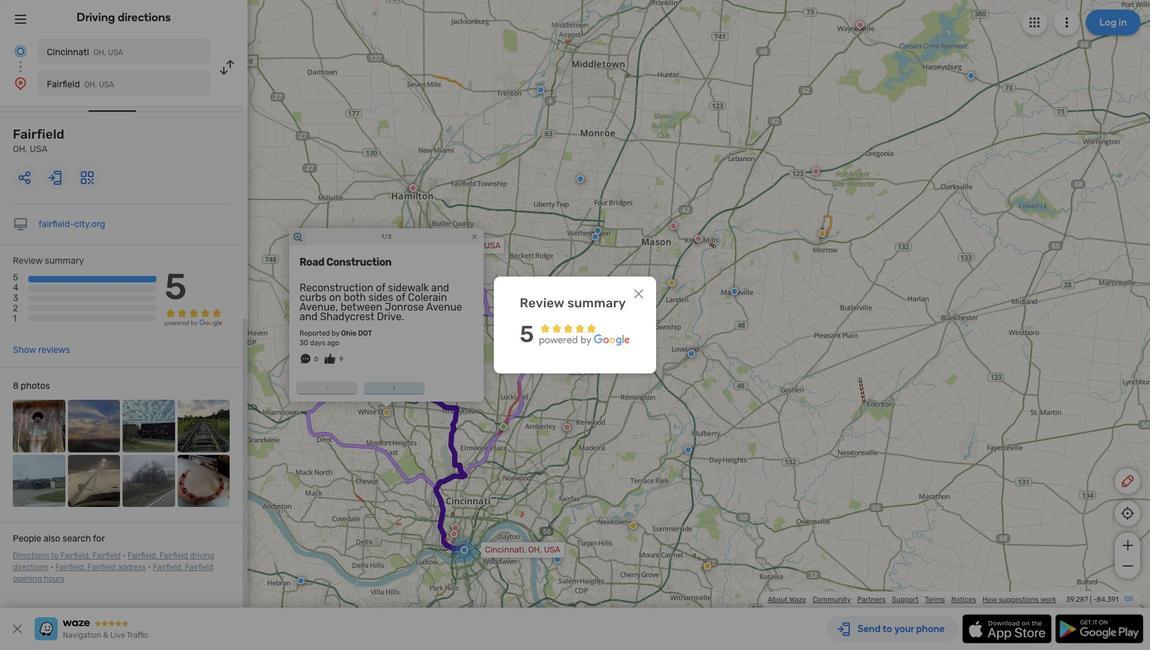Task type: vqa. For each thing, say whether or not it's contained in the screenshot.
2nd I- from the right
no



Task type: describe. For each thing, give the bounding box(es) containing it.
39.287
[[1067, 596, 1089, 604]]

avenue
[[426, 301, 462, 313]]

curbs
[[300, 291, 327, 304]]

also
[[44, 533, 60, 544]]

cincinnati oh, usa
[[47, 47, 123, 58]]

5 inside 5 4 3 2 1
[[13, 272, 18, 283]]

4
[[13, 283, 18, 293]]

&
[[103, 631, 109, 640]]

about
[[768, 596, 788, 604]]

reported
[[300, 329, 330, 338]]

fairfield, fairfield opening hours link
[[13, 563, 213, 583]]

drive.
[[377, 311, 404, 323]]

image 2 of fairfield, fairfield image
[[68, 400, 120, 452]]

reviews
[[38, 345, 70, 356]]

fairfield, fairfield driving directions
[[13, 551, 215, 572]]

sides
[[369, 291, 394, 304]]

between
[[341, 301, 382, 313]]

fairfield, fairfield opening hours
[[13, 563, 213, 583]]

cincinnati
[[47, 47, 89, 58]]

1 horizontal spatial directions
[[118, 10, 171, 24]]

1 horizontal spatial of
[[396, 291, 406, 304]]

directions to fairfield, fairfield
[[13, 551, 121, 560]]

cincinnati, oh, usa
[[485, 545, 561, 555]]

usa right the × 'link'
[[484, 241, 501, 250]]

notices link
[[952, 596, 977, 604]]

image 4 of fairfield, fairfield image
[[177, 400, 230, 452]]

fairfield-
[[39, 219, 74, 230]]

notices
[[952, 596, 977, 604]]

partners link
[[858, 596, 886, 604]]

waze
[[790, 596, 807, 604]]

dot
[[358, 329, 372, 338]]

terms
[[925, 596, 945, 604]]

show
[[13, 345, 36, 356]]

photos
[[21, 381, 50, 392]]

image 3 of fairfield, fairfield image
[[123, 400, 175, 452]]

fairfield-city.org
[[39, 219, 105, 230]]

sidewalk
[[388, 282, 429, 294]]

work
[[1041, 596, 1057, 604]]

show reviews
[[13, 345, 70, 356]]

5 4 3 2 1
[[13, 272, 18, 324]]

by
[[332, 329, 340, 338]]

reconstruction
[[300, 282, 374, 294]]

× link
[[469, 230, 481, 243]]

address
[[118, 563, 146, 572]]

fairfield, fairfield address link
[[55, 563, 146, 572]]

traffic
[[127, 631, 149, 640]]

1
[[13, 314, 17, 324]]

pencil image
[[1121, 474, 1136, 489]]

2 horizontal spatial 5
[[520, 320, 534, 348]]

0 horizontal spatial of
[[376, 282, 386, 294]]

current location image
[[13, 44, 28, 59]]

9
[[340, 356, 344, 363]]

live
[[110, 631, 125, 640]]

zoom out image
[[1120, 558, 1136, 574]]

on
[[329, 291, 341, 304]]

navigation & live traffic
[[63, 631, 149, 640]]

driving directions
[[77, 10, 171, 24]]

terms link
[[925, 596, 945, 604]]

directions inside fairfield, fairfield driving directions
[[13, 563, 49, 572]]

partners
[[858, 596, 886, 604]]

how
[[983, 596, 998, 604]]

fairfield inside fairfield, fairfield opening hours
[[185, 563, 213, 572]]

shadycrest
[[320, 311, 375, 323]]

hours
[[44, 574, 64, 583]]

0 vertical spatial fairfield oh, usa
[[47, 79, 114, 90]]

0
[[314, 356, 319, 363]]

chevron left image
[[322, 383, 332, 393]]

community
[[813, 596, 851, 604]]

navigation
[[63, 631, 101, 640]]

support
[[893, 596, 919, 604]]

destination button
[[89, 90, 136, 112]]

0 vertical spatial review summary
[[13, 255, 84, 266]]

usa inside cincinnati oh, usa
[[108, 48, 123, 57]]

city.org
[[74, 219, 105, 230]]



Task type: locate. For each thing, give the bounding box(es) containing it.
fairfield, left the ×
[[434, 241, 467, 250]]

cincinnati,
[[485, 545, 527, 555]]

1 vertical spatial directions
[[13, 563, 49, 572]]

usa up destination at the left of page
[[99, 80, 114, 89]]

|
[[1091, 596, 1092, 604]]

directions
[[13, 551, 49, 560]]

5
[[165, 266, 187, 308], [13, 272, 18, 283], [520, 320, 534, 348]]

fairfield oh, usa down starting point button
[[13, 126, 65, 155]]

and
[[432, 282, 450, 294], [300, 311, 318, 323]]

fairfield, down directions to fairfield, fairfield
[[55, 563, 86, 572]]

how suggestions work link
[[983, 596, 1057, 604]]

fairfield,
[[434, 241, 467, 250], [60, 551, 91, 560], [128, 551, 158, 560], [55, 563, 86, 572], [153, 563, 183, 572]]

x image
[[631, 286, 647, 301]]

review summary
[[13, 255, 84, 266], [520, 295, 626, 310]]

0 horizontal spatial review summary
[[13, 255, 84, 266]]

reconstruction of sidewalk and curbs on both sides of colerain avenue, between jonrose avenue and shadycrest drive. reported by ohio dot 30 days ago
[[300, 282, 462, 347]]

fairfield, fairfield driving directions link
[[13, 551, 215, 572]]

jonrose
[[385, 301, 424, 313]]

0 vertical spatial directions
[[118, 10, 171, 24]]

1 vertical spatial and
[[300, 311, 318, 323]]

fairfield oh, usa up point
[[47, 79, 114, 90]]

directions to fairfield, fairfield link
[[13, 551, 121, 560]]

1 horizontal spatial 5
[[165, 266, 187, 308]]

image 8 of fairfield, fairfield image
[[177, 455, 230, 507]]

0 vertical spatial and
[[432, 282, 450, 294]]

about waze community partners support terms notices how suggestions work
[[768, 596, 1057, 604]]

0 vertical spatial review
[[13, 255, 43, 266]]

road
[[300, 256, 325, 268]]

about waze link
[[768, 596, 807, 604]]

0 horizontal spatial directions
[[13, 563, 49, 572]]

usa
[[108, 48, 123, 57], [99, 80, 114, 89], [30, 144, 48, 155], [484, 241, 501, 250], [544, 545, 561, 555]]

fairfield-city.org link
[[39, 219, 105, 230]]

people
[[13, 533, 41, 544]]

1 vertical spatial summary
[[568, 295, 626, 310]]

x image
[[10, 621, 25, 637]]

point
[[48, 90, 69, 101]]

0 horizontal spatial 5
[[13, 272, 18, 283]]

fairfield, fairfield address
[[55, 563, 146, 572]]

8 photos
[[13, 381, 50, 392]]

fairfield, for fairfield, fairfield opening hours
[[153, 563, 183, 572]]

community link
[[813, 596, 851, 604]]

1 horizontal spatial and
[[432, 282, 450, 294]]

ohio
[[341, 329, 357, 338]]

0 horizontal spatial summary
[[45, 255, 84, 266]]

location image
[[13, 76, 28, 91]]

starting point
[[13, 90, 69, 101]]

3
[[13, 293, 18, 304]]

driving
[[77, 10, 115, 24]]

oh, inside cincinnati oh, usa
[[94, 48, 106, 57]]

usa down starting point button
[[30, 144, 48, 155]]

opening
[[13, 574, 42, 583]]

30
[[300, 339, 308, 347]]

review
[[13, 255, 43, 266], [520, 295, 565, 310]]

fairfield oh, usa
[[47, 79, 114, 90], [13, 126, 65, 155]]

chevron right image
[[389, 383, 400, 393]]

1/2
[[381, 233, 392, 241]]

both
[[344, 291, 366, 304]]

fairfield inside fairfield, fairfield driving directions
[[160, 551, 188, 560]]

0 vertical spatial summary
[[45, 255, 84, 266]]

×
[[472, 230, 478, 243]]

-
[[1094, 596, 1097, 604]]

fairfield, inside fairfield, fairfield opening hours
[[153, 563, 183, 572]]

support link
[[893, 596, 919, 604]]

fairfield, for fairfield, fairfield address
[[55, 563, 86, 572]]

0 horizontal spatial review
[[13, 255, 43, 266]]

8
[[13, 381, 19, 392]]

1 horizontal spatial review
[[520, 295, 565, 310]]

computer image
[[13, 217, 28, 232]]

link image
[[1124, 594, 1135, 604]]

fairfield, for fairfield, oh, usa
[[434, 241, 467, 250]]

1 vertical spatial review
[[520, 295, 565, 310]]

road construction
[[300, 256, 392, 268]]

fairfield, right address
[[153, 563, 183, 572]]

fairfield, inside fairfield, fairfield driving directions
[[128, 551, 158, 560]]

of
[[376, 282, 386, 294], [396, 291, 406, 304]]

of up between
[[376, 282, 386, 294]]

colerain
[[408, 291, 447, 304]]

of right sides
[[396, 291, 406, 304]]

destination
[[89, 90, 136, 101]]

1 horizontal spatial summary
[[568, 295, 626, 310]]

starting point button
[[13, 90, 69, 110]]

fairfield, down search
[[60, 551, 91, 560]]

84.391
[[1097, 596, 1119, 604]]

usa right the cincinnati, on the left
[[544, 545, 561, 555]]

starting
[[13, 90, 46, 101]]

zoom in image
[[1120, 538, 1136, 553]]

construction
[[326, 256, 392, 268]]

suggestions
[[999, 596, 1040, 604]]

avenue,
[[300, 301, 338, 313]]

directions right driving
[[118, 10, 171, 24]]

to
[[51, 551, 58, 560]]

summary down fairfield-city.org
[[45, 255, 84, 266]]

directions down directions
[[13, 563, 49, 572]]

and up avenue
[[432, 282, 450, 294]]

fairfield
[[47, 79, 80, 90], [13, 126, 65, 142], [92, 551, 121, 560], [160, 551, 188, 560], [88, 563, 116, 572], [185, 563, 213, 572]]

image 1 of fairfield, fairfield image
[[13, 400, 65, 452]]

search
[[63, 533, 91, 544]]

people also search for
[[13, 533, 105, 544]]

ago
[[327, 339, 339, 347]]

image 6 of fairfield, fairfield image
[[68, 455, 120, 507]]

fairfield, up address
[[128, 551, 158, 560]]

image 7 of fairfield, fairfield image
[[123, 455, 175, 507]]

1 horizontal spatial review summary
[[520, 295, 626, 310]]

39.287 | -84.391
[[1067, 596, 1119, 604]]

fairfield, for fairfield, fairfield driving directions
[[128, 551, 158, 560]]

fairfield, oh, usa
[[434, 241, 501, 250]]

and up reported
[[300, 311, 318, 323]]

summary left x image
[[568, 295, 626, 310]]

1 vertical spatial fairfield oh, usa
[[13, 126, 65, 155]]

2
[[13, 303, 18, 314]]

image 5 of fairfield, fairfield image
[[13, 455, 65, 507]]

usa down driving directions
[[108, 48, 123, 57]]

summary
[[45, 255, 84, 266], [568, 295, 626, 310]]

driving
[[190, 551, 215, 560]]

oh,
[[94, 48, 106, 57], [84, 80, 97, 89], [13, 144, 28, 155], [469, 241, 482, 250], [529, 545, 542, 555]]

0 horizontal spatial and
[[300, 311, 318, 323]]

days
[[310, 339, 326, 347]]

1 vertical spatial review summary
[[520, 295, 626, 310]]



